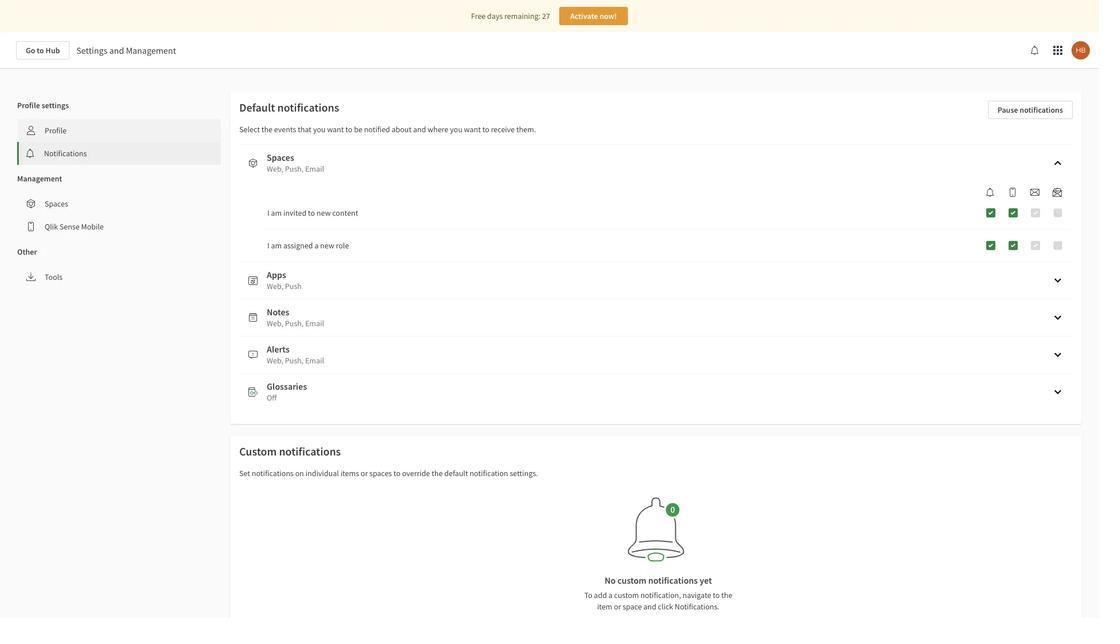 Task type: describe. For each thing, give the bounding box(es) containing it.
new for role
[[320, 240, 334, 251]]

spaces
[[369, 468, 392, 479]]

to right invited
[[308, 208, 315, 218]]

click
[[658, 602, 673, 612]]

qlik sense mobile
[[45, 222, 104, 232]]

activate now! link
[[559, 7, 628, 25]]

notifications.
[[675, 602, 720, 612]]

notifications link
[[19, 142, 221, 165]]

default
[[444, 468, 468, 479]]

notified
[[364, 124, 390, 135]]

profile settings
[[17, 100, 69, 111]]

glossaries off
[[267, 381, 307, 403]]

go to hub link
[[16, 41, 70, 60]]

push, for spaces
[[285, 164, 304, 174]]

set notifications on individual items or spaces to override the default notification settings.
[[239, 468, 538, 479]]

the inside no custom notifications yet to add a custom notification, navigate to the item or space and click notifications.
[[721, 590, 733, 601]]

now!
[[600, 11, 617, 21]]

settings
[[42, 100, 69, 111]]

0 horizontal spatial the
[[261, 124, 273, 135]]

apps web, push
[[267, 269, 302, 291]]

notifications bundled in a daily email digest element
[[1048, 188, 1067, 197]]

am for invited
[[271, 208, 282, 218]]

1 vertical spatial the
[[432, 468, 443, 479]]

notification
[[470, 468, 508, 479]]

navigate
[[683, 590, 711, 601]]

i am assigned a new role
[[267, 240, 349, 251]]

notes
[[267, 306, 289, 318]]

go to hub
[[26, 45, 60, 56]]

qlik sense mobile link
[[17, 215, 221, 238]]

to left be
[[346, 124, 353, 135]]

i for i am invited to new content
[[267, 208, 270, 218]]

settings.
[[510, 468, 538, 479]]

days
[[487, 11, 503, 21]]

free
[[471, 11, 486, 21]]

0 vertical spatial custom
[[618, 575, 647, 586]]

spaces for spaces web, push, email
[[267, 152, 294, 163]]

tools link
[[17, 266, 221, 289]]

custom
[[239, 445, 277, 459]]

mobile
[[81, 222, 104, 232]]

email for notes
[[305, 318, 324, 329]]

i am invited to new content
[[267, 208, 358, 218]]

2 want from the left
[[464, 124, 481, 135]]

settings
[[76, 45, 108, 56]]

that
[[298, 124, 312, 135]]

0 vertical spatial or
[[361, 468, 368, 479]]

notifications sent to your email element
[[1026, 188, 1044, 197]]

push, for notes
[[285, 318, 304, 329]]

on
[[295, 468, 304, 479]]

items
[[341, 468, 359, 479]]

settings and management
[[76, 45, 176, 56]]

to
[[584, 590, 593, 601]]

activate now!
[[570, 11, 617, 21]]

web, for notes
[[267, 318, 283, 329]]

notifications for set
[[252, 468, 294, 479]]

profile for profile
[[45, 125, 67, 136]]

pause notifications button
[[988, 101, 1073, 119]]

1 vertical spatial management
[[17, 173, 62, 184]]

a inside no custom notifications yet to add a custom notification, navigate to the item or space and click notifications.
[[609, 590, 613, 601]]

role
[[336, 240, 349, 251]]

new for content
[[317, 208, 331, 218]]

glossaries
[[267, 381, 307, 392]]

web, for apps
[[267, 281, 283, 291]]

spaces for spaces
[[45, 199, 68, 209]]

space
[[623, 602, 642, 612]]

be
[[354, 124, 363, 135]]

individual
[[306, 468, 339, 479]]

alerts web, push, email
[[267, 344, 324, 366]]

no custom notifications yet to add a custom notification, navigate to the item or space and click notifications.
[[584, 575, 733, 612]]

to left receive
[[483, 124, 489, 135]]

profile link
[[17, 119, 221, 142]]

notifications for pause
[[1020, 105, 1063, 115]]

pause notifications
[[998, 105, 1063, 115]]

to inside no custom notifications yet to add a custom notification, navigate to the item or space and click notifications.
[[713, 590, 720, 601]]

am for assigned
[[271, 240, 282, 251]]

default notifications
[[239, 100, 339, 115]]

1 you from the left
[[313, 124, 326, 135]]



Task type: locate. For each thing, give the bounding box(es) containing it.
spaces down 'events'
[[267, 152, 294, 163]]

1 horizontal spatial a
[[609, 590, 613, 601]]

the
[[261, 124, 273, 135], [432, 468, 443, 479], [721, 590, 733, 601]]

email for spaces
[[305, 164, 324, 174]]

email inside notes web, push, email
[[305, 318, 324, 329]]

notifications when using qlik sense in a browser element
[[981, 188, 1000, 197]]

push, down 'events'
[[285, 164, 304, 174]]

sense
[[60, 222, 80, 232]]

where
[[428, 124, 448, 135]]

and left click
[[644, 602, 656, 612]]

the right navigate
[[721, 590, 733, 601]]

0 vertical spatial i
[[267, 208, 270, 218]]

push, inside the alerts web, push, email
[[285, 356, 304, 366]]

notifications inside no custom notifications yet to add a custom notification, navigate to the item or space and click notifications.
[[648, 575, 698, 586]]

you right where
[[450, 124, 463, 135]]

email up glossaries
[[305, 356, 324, 366]]

0 vertical spatial new
[[317, 208, 331, 218]]

2 am from the top
[[271, 240, 282, 251]]

select the events that you want to be notified about and where you want to receive them.
[[239, 124, 536, 135]]

web, inside notes web, push, email
[[267, 318, 283, 329]]

email inside the spaces web, push, email
[[305, 164, 324, 174]]

events
[[274, 124, 296, 135]]

new left content
[[317, 208, 331, 218]]

email down that
[[305, 164, 324, 174]]

or right items
[[361, 468, 368, 479]]

0 horizontal spatial you
[[313, 124, 326, 135]]

0 horizontal spatial or
[[361, 468, 368, 479]]

0 horizontal spatial want
[[327, 124, 344, 135]]

2 i from the top
[[267, 240, 270, 251]]

to
[[37, 45, 44, 56], [346, 124, 353, 135], [483, 124, 489, 135], [308, 208, 315, 218], [394, 468, 401, 479], [713, 590, 720, 601]]

push, down alerts
[[285, 356, 304, 366]]

3 email from the top
[[305, 356, 324, 366]]

notifications inside button
[[1020, 105, 1063, 115]]

web, inside the spaces web, push, email
[[267, 164, 283, 174]]

1 vertical spatial profile
[[45, 125, 67, 136]]

want
[[327, 124, 344, 135], [464, 124, 481, 135]]

spaces up 'qlik'
[[45, 199, 68, 209]]

am left assigned
[[271, 240, 282, 251]]

i left invited
[[267, 208, 270, 218]]

2 email from the top
[[305, 318, 324, 329]]

0 vertical spatial the
[[261, 124, 273, 135]]

2 vertical spatial and
[[644, 602, 656, 612]]

2 web, from the top
[[267, 281, 283, 291]]

web, inside the alerts web, push, email
[[267, 356, 283, 366]]

push,
[[285, 164, 304, 174], [285, 318, 304, 329], [285, 356, 304, 366]]

them.
[[516, 124, 536, 135]]

and inside no custom notifications yet to add a custom notification, navigate to the item or space and click notifications.
[[644, 602, 656, 612]]

notifications up notification, in the bottom of the page
[[648, 575, 698, 586]]

hub
[[46, 45, 60, 56]]

new
[[317, 208, 331, 218], [320, 240, 334, 251]]

1 horizontal spatial the
[[432, 468, 443, 479]]

content
[[332, 208, 358, 218]]

2 vertical spatial the
[[721, 590, 733, 601]]

a
[[315, 240, 319, 251], [609, 590, 613, 601]]

invited
[[283, 208, 306, 218]]

notes web, push, email
[[267, 306, 324, 329]]

1 horizontal spatial or
[[614, 602, 621, 612]]

the left default
[[432, 468, 443, 479]]

3 web, from the top
[[267, 318, 283, 329]]

no
[[605, 575, 616, 586]]

email inside the alerts web, push, email
[[305, 356, 324, 366]]

about
[[392, 124, 412, 135]]

want left be
[[327, 124, 344, 135]]

the right select
[[261, 124, 273, 135]]

qlik
[[45, 222, 58, 232]]

activate
[[570, 11, 598, 21]]

to right navigate
[[713, 590, 720, 601]]

remaining:
[[505, 11, 541, 21]]

custom notifications
[[239, 445, 341, 459]]

push, for alerts
[[285, 356, 304, 366]]

email up the alerts web, push, email
[[305, 318, 324, 329]]

notifications bundled in a daily email digest image
[[1053, 188, 1062, 197]]

0 vertical spatial management
[[126, 45, 176, 56]]

1 horizontal spatial management
[[126, 45, 176, 56]]

0 horizontal spatial and
[[109, 45, 124, 56]]

notifications sent to your email image
[[1031, 188, 1040, 197]]

other
[[17, 247, 37, 257]]

web, for alerts
[[267, 356, 283, 366]]

item
[[597, 602, 612, 612]]

web, down 'events'
[[267, 164, 283, 174]]

1 vertical spatial or
[[614, 602, 621, 612]]

push, inside the spaces web, push, email
[[285, 164, 304, 174]]

notifications for custom
[[279, 445, 341, 459]]

you
[[313, 124, 326, 135], [450, 124, 463, 135]]

profile up notifications
[[45, 125, 67, 136]]

spaces web, push, email
[[267, 152, 324, 174]]

and right settings
[[109, 45, 124, 56]]

push notifications in qlik sense mobile image
[[1008, 188, 1017, 197]]

profile inside 'link'
[[45, 125, 67, 136]]

0 vertical spatial spaces
[[267, 152, 294, 163]]

1 vertical spatial i
[[267, 240, 270, 251]]

notifications down custom
[[252, 468, 294, 479]]

to right spaces
[[394, 468, 401, 479]]

notifications up the on
[[279, 445, 341, 459]]

assigned
[[283, 240, 313, 251]]

0 vertical spatial and
[[109, 45, 124, 56]]

1 am from the top
[[271, 208, 282, 218]]

1 vertical spatial and
[[413, 124, 426, 135]]

2 vertical spatial push,
[[285, 356, 304, 366]]

push, down notes
[[285, 318, 304, 329]]

i for i am assigned a new role
[[267, 240, 270, 251]]

1 vertical spatial custom
[[614, 590, 639, 601]]

0 vertical spatial a
[[315, 240, 319, 251]]

or right "item"
[[614, 602, 621, 612]]

management
[[126, 45, 176, 56], [17, 173, 62, 184]]

1 vertical spatial push,
[[285, 318, 304, 329]]

web, inside apps web, push
[[267, 281, 283, 291]]

push, inside notes web, push, email
[[285, 318, 304, 329]]

alerts
[[267, 344, 290, 355]]

0 vertical spatial push,
[[285, 164, 304, 174]]

howard brown image
[[1072, 41, 1090, 60]]

2 horizontal spatial the
[[721, 590, 733, 601]]

and right about
[[413, 124, 426, 135]]

notifications
[[277, 100, 339, 115], [1020, 105, 1063, 115], [279, 445, 341, 459], [252, 468, 294, 479], [648, 575, 698, 586]]

web, down notes
[[267, 318, 283, 329]]

profile
[[17, 100, 40, 111], [45, 125, 67, 136]]

2 vertical spatial email
[[305, 356, 324, 366]]

1 horizontal spatial and
[[413, 124, 426, 135]]

0 horizontal spatial a
[[315, 240, 319, 251]]

web, down alerts
[[267, 356, 283, 366]]

you right that
[[313, 124, 326, 135]]

email for alerts
[[305, 356, 324, 366]]

and
[[109, 45, 124, 56], [413, 124, 426, 135], [644, 602, 656, 612]]

custom
[[618, 575, 647, 586], [614, 590, 639, 601]]

0 vertical spatial profile
[[17, 100, 40, 111]]

1 want from the left
[[327, 124, 344, 135]]

default
[[239, 100, 275, 115]]

or inside no custom notifications yet to add a custom notification, navigate to the item or space and click notifications.
[[614, 602, 621, 612]]

2 you from the left
[[450, 124, 463, 135]]

notifications for default
[[277, 100, 339, 115]]

receive
[[491, 124, 515, 135]]

new left role
[[320, 240, 334, 251]]

set
[[239, 468, 250, 479]]

1 vertical spatial new
[[320, 240, 334, 251]]

3 push, from the top
[[285, 356, 304, 366]]

off
[[267, 393, 277, 403]]

1 vertical spatial email
[[305, 318, 324, 329]]

to right go
[[37, 45, 44, 56]]

a right assigned
[[315, 240, 319, 251]]

profile left settings
[[17, 100, 40, 111]]

2 push, from the top
[[285, 318, 304, 329]]

web, down apps
[[267, 281, 283, 291]]

am
[[271, 208, 282, 218], [271, 240, 282, 251]]

i left assigned
[[267, 240, 270, 251]]

apps
[[267, 269, 286, 281]]

0 horizontal spatial spaces
[[45, 199, 68, 209]]

1 horizontal spatial want
[[464, 124, 481, 135]]

0 horizontal spatial management
[[17, 173, 62, 184]]

email
[[305, 164, 324, 174], [305, 318, 324, 329], [305, 356, 324, 366]]

push
[[285, 281, 302, 291]]

notifications up that
[[277, 100, 339, 115]]

free days remaining: 27
[[471, 11, 550, 21]]

1 vertical spatial spaces
[[45, 199, 68, 209]]

select
[[239, 124, 260, 135]]

custom right no at the right bottom of the page
[[618, 575, 647, 586]]

custom up space
[[614, 590, 639, 601]]

override
[[402, 468, 430, 479]]

am left invited
[[271, 208, 282, 218]]

0 vertical spatial am
[[271, 208, 282, 218]]

1 horizontal spatial spaces
[[267, 152, 294, 163]]

4 web, from the top
[[267, 356, 283, 366]]

push notifications in qlik sense mobile element
[[1004, 188, 1022, 197]]

notification,
[[641, 590, 681, 601]]

yet
[[700, 575, 712, 586]]

or
[[361, 468, 368, 479], [614, 602, 621, 612]]

web, for spaces
[[267, 164, 283, 174]]

1 push, from the top
[[285, 164, 304, 174]]

pause
[[998, 105, 1018, 115]]

1 horizontal spatial profile
[[45, 125, 67, 136]]

a right add
[[609, 590, 613, 601]]

spaces
[[267, 152, 294, 163], [45, 199, 68, 209]]

1 vertical spatial am
[[271, 240, 282, 251]]

spaces link
[[17, 192, 221, 215]]

web,
[[267, 164, 283, 174], [267, 281, 283, 291], [267, 318, 283, 329], [267, 356, 283, 366]]

1 vertical spatial a
[[609, 590, 613, 601]]

add
[[594, 590, 607, 601]]

notifications
[[44, 148, 87, 159]]

2 horizontal spatial and
[[644, 602, 656, 612]]

0 vertical spatial email
[[305, 164, 324, 174]]

1 web, from the top
[[267, 164, 283, 174]]

1 email from the top
[[305, 164, 324, 174]]

1 i from the top
[[267, 208, 270, 218]]

tools
[[45, 272, 63, 282]]

1 horizontal spatial you
[[450, 124, 463, 135]]

notifications right pause
[[1020, 105, 1063, 115]]

profile for profile settings
[[17, 100, 40, 111]]

want left receive
[[464, 124, 481, 135]]

notifications when using qlik sense in a browser image
[[986, 188, 995, 197]]

go
[[26, 45, 35, 56]]

0 horizontal spatial profile
[[17, 100, 40, 111]]

spaces inside the spaces web, push, email
[[267, 152, 294, 163]]

27
[[542, 11, 550, 21]]



Task type: vqa. For each thing, say whether or not it's contained in the screenshot.
procurement
no



